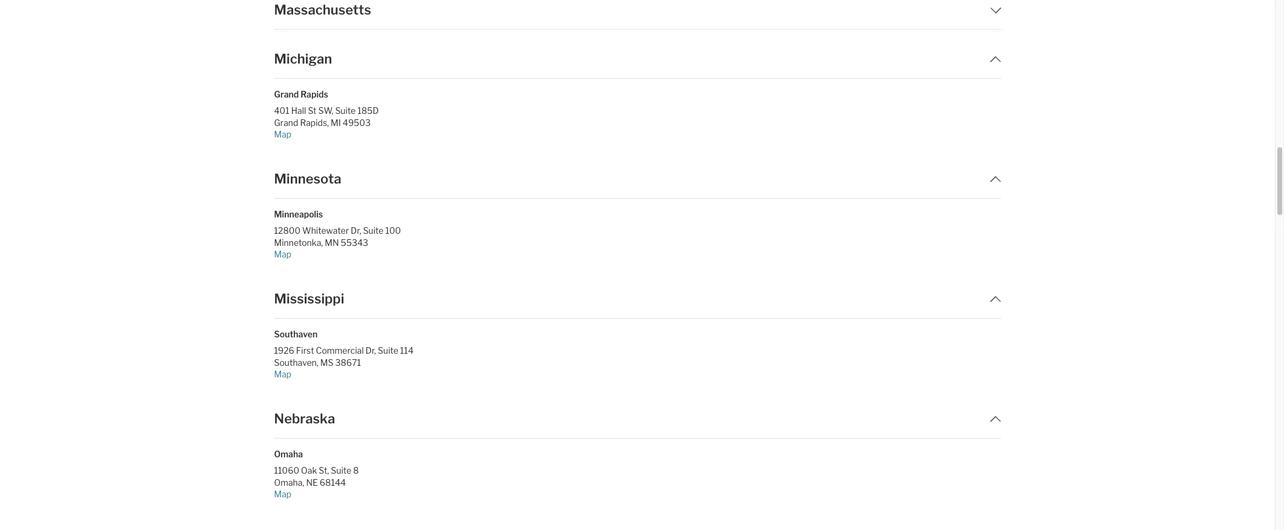 Task type: vqa. For each thing, say whether or not it's contained in the screenshot.
second "SQ" from right
no



Task type: describe. For each thing, give the bounding box(es) containing it.
1926
[[274, 346, 294, 356]]

map link for nebraska
[[274, 488, 442, 500]]

49503
[[343, 117, 371, 128]]

hall
[[291, 106, 306, 116]]

map link for mississippi
[[274, 368, 442, 380]]

suite inside 11060 oak st, suite 8 omaha, ne 68144 map
[[331, 466, 352, 476]]

ms
[[320, 357, 334, 368]]

whitewater
[[302, 226, 349, 236]]

8
[[353, 466, 359, 476]]

sw,
[[318, 106, 334, 116]]

map inside 1926 first commercial dr, suite 114 southaven, ms 38671 map
[[274, 369, 292, 379]]

st
[[308, 106, 317, 116]]

minnetonka,
[[274, 237, 323, 248]]

rapids
[[301, 89, 328, 99]]

southaven
[[274, 329, 318, 339]]

oak
[[301, 466, 317, 476]]

map link for minnesota
[[274, 248, 442, 260]]

11060
[[274, 466, 299, 476]]

12800 whitewater dr, suite 100 minnetonka, mn 55343 map
[[274, 226, 401, 259]]

55343
[[341, 237, 368, 248]]

grand rapids
[[274, 89, 328, 99]]

southaven,
[[274, 357, 319, 368]]

dr, inside 1926 first commercial dr, suite 114 southaven, ms 38671 map
[[366, 346, 376, 356]]

omaha,
[[274, 477, 304, 488]]

commercial
[[316, 346, 364, 356]]

mississippi
[[274, 291, 344, 307]]

map inside 11060 oak st, suite 8 omaha, ne 68144 map
[[274, 489, 292, 499]]

68144
[[320, 477, 346, 488]]

100
[[386, 226, 401, 236]]

suite inside 1926 first commercial dr, suite 114 southaven, ms 38671 map
[[378, 346, 399, 356]]

suite inside '12800 whitewater dr, suite 100 minnetonka, mn 55343 map'
[[363, 226, 384, 236]]

rapids,
[[300, 117, 329, 128]]

st,
[[319, 466, 329, 476]]



Task type: locate. For each thing, give the bounding box(es) containing it.
2 map from the top
[[274, 249, 292, 259]]

401
[[274, 106, 290, 116]]

first
[[296, 346, 314, 356]]

map down the omaha,
[[274, 489, 292, 499]]

0 vertical spatial dr,
[[351, 226, 361, 236]]

0 vertical spatial grand
[[274, 89, 299, 99]]

map link down "55343"
[[274, 248, 442, 260]]

4 map link from the top
[[274, 488, 442, 500]]

grand
[[274, 89, 299, 99], [274, 117, 298, 128]]

suite left the 114
[[378, 346, 399, 356]]

1 map link from the top
[[274, 128, 442, 140]]

38671
[[335, 357, 361, 368]]

nebraska
[[274, 411, 335, 427]]

minneapolis
[[274, 209, 323, 219]]

1 grand from the top
[[274, 89, 299, 99]]

dr, right commercial
[[366, 346, 376, 356]]

suite
[[335, 106, 356, 116], [363, 226, 384, 236], [378, 346, 399, 356], [331, 466, 352, 476]]

map link
[[274, 128, 442, 140], [274, 248, 442, 260], [274, 368, 442, 380], [274, 488, 442, 500]]

2 grand from the top
[[274, 117, 298, 128]]

map down southaven,
[[274, 369, 292, 379]]

suite left 100
[[363, 226, 384, 236]]

114
[[400, 346, 414, 356]]

map link down the 38671
[[274, 368, 442, 380]]

grand down 401
[[274, 117, 298, 128]]

3 map link from the top
[[274, 368, 442, 380]]

grand inside 401 hall st sw, suite 185d grand rapids, mi 49503 map
[[274, 117, 298, 128]]

mn
[[325, 237, 339, 248]]

map inside 401 hall st sw, suite 185d grand rapids, mi 49503 map
[[274, 129, 292, 139]]

12800
[[274, 226, 301, 236]]

map
[[274, 129, 292, 139], [274, 249, 292, 259], [274, 369, 292, 379], [274, 489, 292, 499]]

1 horizontal spatial dr,
[[366, 346, 376, 356]]

401 hall st sw, suite 185d grand rapids, mi 49503 map
[[274, 106, 379, 139]]

grand up 401
[[274, 89, 299, 99]]

omaha
[[274, 449, 303, 459]]

map link for michigan
[[274, 128, 442, 140]]

map down minnetonka,
[[274, 249, 292, 259]]

1 vertical spatial dr,
[[366, 346, 376, 356]]

ne
[[306, 477, 318, 488]]

2 map link from the top
[[274, 248, 442, 260]]

minnesota
[[274, 171, 342, 187]]

185d
[[358, 106, 379, 116]]

3 map from the top
[[274, 369, 292, 379]]

map inside '12800 whitewater dr, suite 100 minnetonka, mn 55343 map'
[[274, 249, 292, 259]]

map link down 8
[[274, 488, 442, 500]]

suite inside 401 hall st sw, suite 185d grand rapids, mi 49503 map
[[335, 106, 356, 116]]

suite up 68144
[[331, 466, 352, 476]]

0 horizontal spatial dr,
[[351, 226, 361, 236]]

map down 401
[[274, 129, 292, 139]]

1 vertical spatial grand
[[274, 117, 298, 128]]

1926 first commercial dr, suite 114 southaven, ms 38671 map
[[274, 346, 414, 379]]

1 map from the top
[[274, 129, 292, 139]]

massachusetts
[[274, 2, 371, 18]]

dr, inside '12800 whitewater dr, suite 100 minnetonka, mn 55343 map'
[[351, 226, 361, 236]]

suite up mi
[[335, 106, 356, 116]]

map link down 49503
[[274, 128, 442, 140]]

11060 oak st, suite 8 omaha, ne 68144 map
[[274, 466, 359, 499]]

dr,
[[351, 226, 361, 236], [366, 346, 376, 356]]

4 map from the top
[[274, 489, 292, 499]]

mi
[[331, 117, 341, 128]]

michigan
[[274, 51, 332, 67]]

dr, up "55343"
[[351, 226, 361, 236]]



